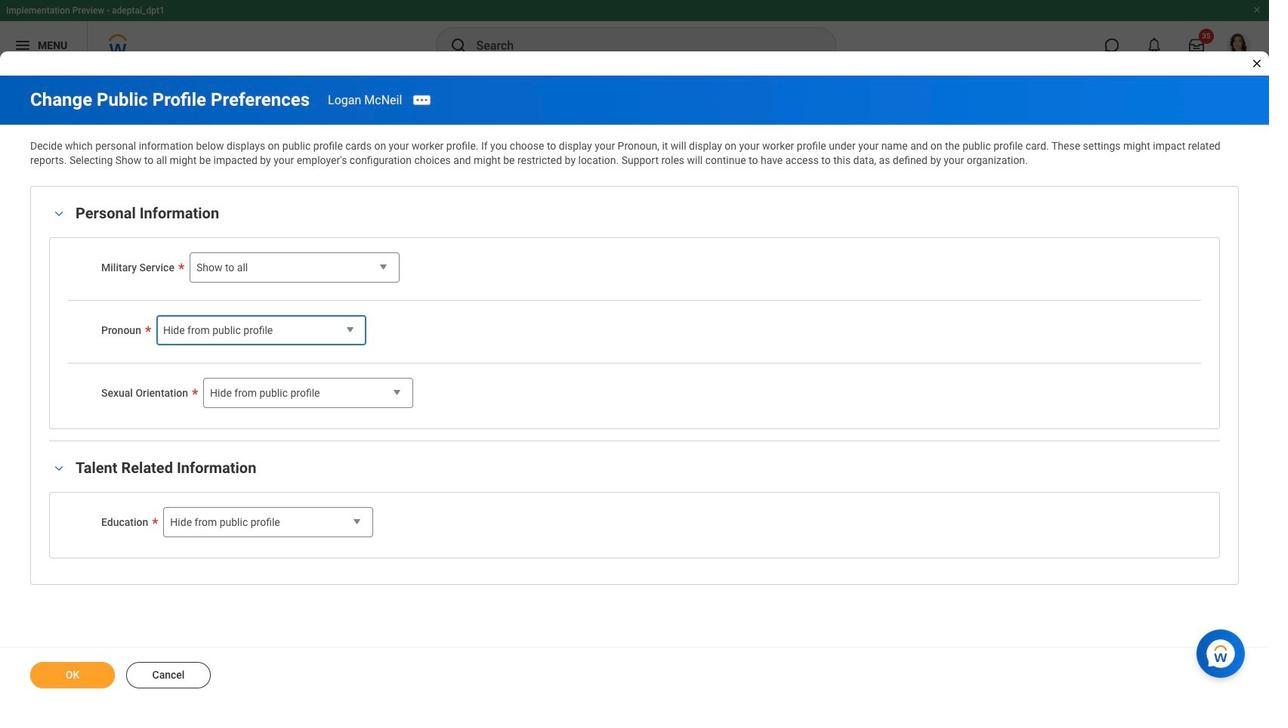 Task type: locate. For each thing, give the bounding box(es) containing it.
workday assistant region
[[1197, 624, 1252, 678]]

group
[[49, 201, 1221, 429], [49, 455, 1221, 558]]

close change public profile preferences image
[[1252, 57, 1264, 70]]

1 vertical spatial chevron down image
[[50, 463, 68, 474]]

1 vertical spatial group
[[49, 455, 1221, 558]]

chevron down image
[[50, 209, 68, 219], [50, 463, 68, 474]]

1 group from the top
[[49, 201, 1221, 429]]

search image
[[449, 36, 467, 54]]

notifications large image
[[1147, 38, 1162, 53]]

dialog
[[0, 0, 1270, 702]]

1 chevron down image from the top
[[50, 209, 68, 219]]

2 group from the top
[[49, 455, 1221, 558]]

0 vertical spatial group
[[49, 201, 1221, 429]]

2 chevron down image from the top
[[50, 463, 68, 474]]

profile logan mcneil element
[[1218, 29, 1261, 62]]

banner
[[0, 0, 1270, 70]]

main content
[[0, 76, 1270, 702]]

0 vertical spatial chevron down image
[[50, 209, 68, 219]]



Task type: describe. For each thing, give the bounding box(es) containing it.
inbox large image
[[1190, 38, 1205, 53]]

logan mcneil element
[[328, 93, 402, 107]]

close environment banner image
[[1253, 5, 1262, 14]]

chevron down image for 1st group from the bottom
[[50, 463, 68, 474]]

chevron down image for second group from the bottom of the page
[[50, 209, 68, 219]]



Task type: vqa. For each thing, say whether or not it's contained in the screenshot.
cell
no



